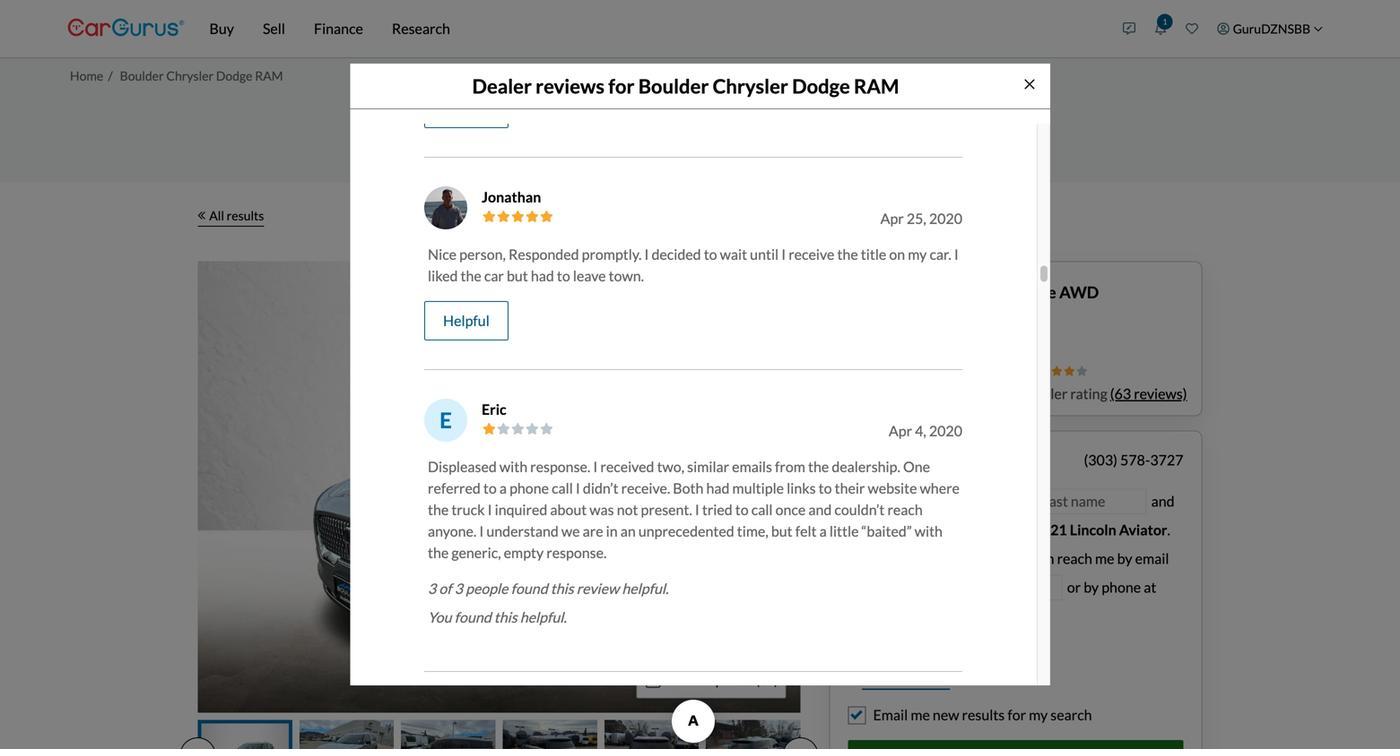 Task type: describe. For each thing, give the bounding box(es) containing it.
on
[[889, 246, 905, 263]]

1 vertical spatial call
[[751, 502, 773, 519]]

you inside e dialog
[[428, 609, 452, 627]]

/
[[108, 68, 113, 83]]

of
[[439, 581, 452, 598]]

review
[[577, 581, 619, 598]]

view vehicle photo 2 image
[[299, 721, 394, 750]]

Phone (optional) telephone field
[[850, 604, 1020, 630]]

and inside displeased with response. i received two, similar emails from the dealership. one referred to a phone call i didn't receive. both had multiple links to their website where the truck i inquired about was not present. i tried to call once and couldn't reach anyone. i understand we are in an unprecedented time, but felt a little "baited" with the generic, empty response.
[[809, 502, 832, 519]]

generic,
[[451, 545, 501, 562]]

25,
[[907, 210, 926, 228]]

felt
[[795, 523, 817, 541]]

(63 reviews) button
[[1110, 383, 1187, 405]]

view vehicle photo 3 image
[[401, 721, 496, 750]]

truck
[[451, 502, 485, 519]]

all results
[[209, 208, 264, 223]]

apr 25, 2020
[[880, 210, 962, 228]]

reviews)
[[1134, 385, 1187, 403]]

their
[[835, 480, 865, 498]]

to left wait
[[704, 246, 717, 263]]

to up time,
[[735, 502, 749, 519]]

links
[[787, 480, 816, 498]]

to left leave
[[557, 267, 570, 285]]

2020 for apr 25, 2020
[[929, 210, 962, 228]]

receive
[[789, 246, 835, 263]]

2021 for 2021 lincoln aviator reserve awd
[[845, 283, 882, 302]]

(63
[[1110, 385, 1131, 403]]

0 horizontal spatial helpful.
[[520, 609, 567, 627]]

results inside all results link
[[227, 208, 264, 223]]

view vehicle photo 6 image
[[706, 721, 801, 750]]

lincoln for 2021 lincoln aviator reserve awd
[[885, 283, 937, 302]]

1 vertical spatial response.
[[547, 545, 607, 562]]

1 horizontal spatial a
[[820, 523, 827, 541]]

but inside displeased with response. i received two, similar emails from the dealership. one referred to a phone call i didn't receive. both had multiple links to their website where the truck i inquired about was not present. i tried to call once and couldn't reach anyone. i understand we are in an unprecedented time, but felt a little "baited" with the generic, empty response.
[[771, 523, 793, 541]]

decided
[[652, 246, 701, 263]]

the up links
[[808, 459, 829, 476]]

the left car on the left of the page
[[461, 267, 481, 285]]

1 vertical spatial my
[[888, 493, 907, 510]]

similar
[[687, 459, 729, 476]]

understand
[[487, 523, 559, 541]]

dealer for dealer reviews for boulder chrysler dodge ram
[[472, 74, 532, 98]]

about
[[550, 502, 587, 519]]

was
[[590, 502, 614, 519]]

1 vertical spatial this
[[494, 609, 517, 627]]

in inside '. i'm in the'
[[870, 550, 882, 568]]

0 horizontal spatial a
[[500, 480, 507, 498]]

area. you can reach me by email at
[[848, 550, 1169, 597]]

you found this helpful.
[[428, 609, 567, 627]]

dealer rating (63 reviews)
[[1025, 385, 1187, 403]]

cargurus logo homepage link link
[[68, 3, 184, 54]]

town.
[[609, 267, 644, 285]]

unprecedented
[[639, 523, 734, 541]]

1 horizontal spatial helpful.
[[622, 581, 669, 598]]

apr for apr 25, 2020
[[880, 210, 904, 228]]

nice person, responded promptly. i decided to wait until i receive the title on my car. i liked the car but had to leave town.
[[428, 246, 959, 285]]

add a car review image
[[1123, 22, 1136, 35]]

where
[[920, 480, 960, 498]]

e
[[440, 408, 452, 433]]

the left title
[[837, 246, 858, 263]]

photos
[[716, 674, 754, 689]]

1 vertical spatial by
[[1084, 579, 1099, 597]]

request
[[848, 450, 908, 470]]

car
[[484, 267, 504, 285]]

1 horizontal spatial results
[[962, 707, 1005, 724]]

2 vertical spatial my
[[1029, 707, 1048, 724]]

can
[[1032, 550, 1054, 568]]

price
[[898, 363, 933, 378]]

anyone.
[[428, 523, 477, 541]]

all
[[700, 674, 713, 689]]

people
[[466, 581, 508, 598]]

responded
[[509, 246, 579, 263]]

promptly.
[[582, 246, 642, 263]]

are
[[583, 523, 603, 541]]

email me new results for my search
[[873, 707, 1092, 724]]

high
[[863, 363, 895, 378]]

search
[[1051, 707, 1092, 724]]

or
[[1067, 579, 1081, 597]]

both
[[673, 480, 704, 498]]

Last name field
[[1039, 489, 1147, 515]]

had for but
[[531, 267, 554, 285]]

First name field
[[961, 489, 1033, 515]]

view vehicle photo 4 image
[[503, 721, 597, 750]]

or by phone at
[[1067, 579, 1156, 597]]

is
[[947, 493, 957, 510]]

helpful button
[[424, 302, 508, 341]]

close modal dealer reviews for boulder chrysler dodge ram image
[[1022, 77, 1037, 91]]

liked
[[428, 267, 458, 285]]

received
[[600, 459, 654, 476]]

3 of 3 people found this review helpful.
[[428, 581, 669, 598]]

by inside area. you can reach me by email at
[[1117, 550, 1132, 568]]

"baited"
[[862, 523, 912, 541]]

e dialog
[[350, 0, 1050, 750]]

1 horizontal spatial for
[[1008, 707, 1026, 724]]

0 horizontal spatial boulder
[[120, 68, 164, 83]]

the up anyone.
[[428, 502, 449, 519]]

high price
[[863, 363, 933, 378]]

ram inside e dialog
[[854, 74, 899, 98]]

2021 lincoln aviator reserve awd
[[845, 283, 1099, 302]]

i left didn't
[[576, 480, 580, 498]]

i'm
[[848, 550, 868, 568]]

information
[[911, 450, 997, 470]]

had for both
[[706, 480, 730, 498]]

my inside nice person, responded promptly. i decided to wait until i receive the title on my car. i liked the car but had to leave town.
[[908, 246, 927, 263]]

person,
[[459, 246, 506, 263]]

i right car.
[[954, 246, 959, 263]]

to up truck
[[483, 480, 497, 498]]

all
[[209, 208, 224, 223]]

reserve
[[998, 283, 1056, 302]]

until
[[750, 246, 779, 263]]

chevron double left image
[[198, 211, 206, 220]]

0 horizontal spatial me
[[911, 707, 930, 724]]

.
[[1167, 522, 1170, 539]]

multiple
[[732, 480, 784, 498]]

home / boulder chrysler dodge ram
[[70, 68, 283, 83]]

rating
[[1070, 385, 1108, 403]]

1 horizontal spatial found
[[511, 581, 548, 598]]

didn't
[[583, 480, 619, 498]]

name
[[909, 493, 944, 510]]

receive.
[[621, 480, 670, 498]]



Task type: locate. For each thing, give the bounding box(es) containing it.
dealer reviews for boulder chrysler dodge ram
[[472, 74, 899, 98]]

request information
[[848, 450, 997, 470]]

this down people
[[494, 609, 517, 627]]

apr for apr 4, 2020
[[889, 423, 912, 440]]

2021 up can
[[1034, 522, 1067, 539]]

call
[[552, 480, 573, 498], [751, 502, 773, 519]]

found
[[511, 581, 548, 598], [454, 609, 491, 627]]

aviator for 2021 lincoln aviator
[[1119, 522, 1167, 539]]

0 horizontal spatial my
[[888, 493, 907, 510]]

1 horizontal spatial dodge
[[792, 74, 850, 98]]

lincoln down on
[[885, 283, 937, 302]]

reach inside displeased with response. i received two, similar emails from the dealership. one referred to a phone call i didn't receive. both had multiple links to their website where the truck i inquired about was not present. i tried to call once and couldn't reach anyone. i understand we are in an unprecedented time, but felt a little "baited" with the generic, empty response.
[[888, 502, 923, 519]]

helpful. right review
[[622, 581, 669, 598]]

3727
[[1150, 452, 1184, 469]]

eric
[[482, 401, 507, 419]]

aviator
[[941, 283, 995, 302], [1119, 522, 1167, 539]]

0 vertical spatial in
[[606, 523, 618, 541]]

0 vertical spatial 2021
[[845, 283, 882, 302]]

but inside nice person, responded promptly. i decided to wait until i receive the title on my car. i liked the car but had to leave town.
[[507, 267, 528, 285]]

results right new on the bottom right of the page
[[962, 707, 1005, 724]]

you left can
[[1006, 550, 1030, 568]]

i right 'until'
[[781, 246, 786, 263]]

a up inquired
[[500, 480, 507, 498]]

had up tried
[[706, 480, 730, 498]]

1 vertical spatial in
[[870, 550, 882, 568]]

menu bar
[[184, 0, 1114, 57]]

1 vertical spatial apr
[[889, 423, 912, 440]]

0 horizontal spatial this
[[494, 609, 517, 627]]

you down the of
[[428, 609, 452, 627]]

reach inside area. you can reach me by email at
[[1057, 550, 1092, 568]]

tried
[[702, 502, 733, 519]]

in left an
[[606, 523, 618, 541]]

with up inquired
[[500, 459, 528, 476]]

a right felt
[[820, 523, 827, 541]]

chrysler inside e dialog
[[713, 74, 788, 98]]

home
[[70, 68, 103, 83]]

phone up inquired
[[510, 480, 549, 498]]

1 horizontal spatial had
[[706, 480, 730, 498]]

0 vertical spatial aviator
[[941, 283, 995, 302]]

my left search
[[1029, 707, 1048, 724]]

aviator down car.
[[941, 283, 995, 302]]

present.
[[641, 502, 692, 519]]

(303) 578-3727
[[1084, 452, 1184, 469]]

and up .
[[1149, 493, 1175, 510]]

displeased
[[428, 459, 497, 476]]

comments
[[889, 672, 950, 688]]

hello, my name is
[[848, 493, 959, 510]]

0 vertical spatial response.
[[530, 459, 590, 476]]

for inside e dialog
[[608, 74, 635, 98]]

1 vertical spatial lincoln
[[1070, 522, 1116, 539]]

2020 right 25,
[[929, 210, 962, 228]]

Zip code field
[[910, 547, 968, 572]]

0 horizontal spatial dealer
[[472, 74, 532, 98]]

but down once
[[771, 523, 793, 541]]

0 horizontal spatial ram
[[255, 68, 283, 83]]

dealership.
[[832, 459, 900, 476]]

reviews
[[536, 74, 605, 98]]

in right i'm
[[870, 550, 882, 568]]

Email address email field
[[865, 575, 1063, 601]]

0 horizontal spatial you
[[428, 609, 452, 627]]

from
[[775, 459, 805, 476]]

helpful. down 3 of 3 people found this review helpful.
[[520, 609, 567, 627]]

0 vertical spatial lincoln
[[885, 283, 937, 302]]

the
[[837, 246, 858, 263], [461, 267, 481, 285], [808, 459, 829, 476], [428, 502, 449, 519], [428, 545, 449, 562], [885, 550, 906, 568]]

phone down email
[[1102, 579, 1141, 597]]

at
[[848, 579, 861, 597], [1144, 579, 1156, 597]]

0 vertical spatial apr
[[880, 210, 904, 228]]

menu item
[[1208, 4, 1332, 54]]

1 horizontal spatial my
[[908, 246, 927, 263]]

cargurus logo homepage link image
[[68, 3, 184, 54]]

response. up about
[[530, 459, 590, 476]]

0 vertical spatial had
[[531, 267, 554, 285]]

me left new on the bottom right of the page
[[911, 707, 930, 724]]

at down i'm
[[848, 579, 861, 597]]

1 vertical spatial had
[[706, 480, 730, 498]]

dealer left "rating"
[[1025, 385, 1068, 403]]

0 horizontal spatial chrysler
[[166, 68, 214, 83]]

0 horizontal spatial 3
[[428, 581, 436, 598]]

1 vertical spatial phone
[[1102, 579, 1141, 597]]

1 horizontal spatial but
[[771, 523, 793, 541]]

aviator for 2021 lincoln aviator reserve awd
[[941, 283, 995, 302]]

me
[[1095, 550, 1115, 568], [911, 707, 930, 724]]

2021
[[845, 283, 882, 302], [1034, 522, 1067, 539]]

lincoln down 'last name' field
[[1070, 522, 1116, 539]]

add comments
[[862, 672, 950, 688]]

0 horizontal spatial in
[[606, 523, 618, 541]]

0 vertical spatial my
[[908, 246, 927, 263]]

show all photos (38)
[[668, 674, 778, 689]]

found down empty
[[511, 581, 548, 598]]

call down multiple
[[751, 502, 773, 519]]

had inside nice person, responded promptly. i decided to wait until i receive the title on my car. i liked the car but had to leave town.
[[531, 267, 554, 285]]

1 horizontal spatial boulder
[[638, 74, 709, 98]]

one
[[903, 459, 930, 476]]

1 horizontal spatial dealer
[[1025, 385, 1068, 403]]

2 2020 from the top
[[929, 423, 962, 440]]

2021 for 2021 lincoln aviator
[[1034, 522, 1067, 539]]

1 horizontal spatial lincoln
[[1070, 522, 1116, 539]]

website
[[868, 480, 917, 498]]

for right reviews
[[608, 74, 635, 98]]

0 vertical spatial 2020
[[929, 210, 962, 228]]

at inside area. you can reach me by email at
[[848, 579, 861, 597]]

boulder
[[120, 68, 164, 83], [638, 74, 709, 98]]

1 horizontal spatial by
[[1117, 550, 1132, 568]]

reach down website
[[888, 502, 923, 519]]

this
[[551, 581, 574, 598], [494, 609, 517, 627]]

0 vertical spatial this
[[551, 581, 574, 598]]

lincoln
[[885, 283, 937, 302], [1070, 522, 1116, 539]]

area.
[[972, 550, 1003, 568]]

578-
[[1120, 452, 1150, 469]]

email
[[873, 707, 908, 724]]

0 horizontal spatial for
[[608, 74, 635, 98]]

4,
[[915, 423, 926, 440]]

i up didn't
[[593, 459, 598, 476]]

jonathan
[[482, 189, 541, 206]]

results
[[227, 208, 264, 223], [962, 707, 1005, 724]]

2 horizontal spatial my
[[1029, 707, 1048, 724]]

to right links
[[819, 480, 832, 498]]

1 vertical spatial found
[[454, 609, 491, 627]]

time,
[[737, 523, 769, 541]]

add comments button
[[848, 671, 950, 691]]

show all photos (38) link
[[636, 663, 786, 699]]

1 2020 from the top
[[929, 210, 962, 228]]

phone inside displeased with response. i received two, similar emails from the dealership. one referred to a phone call i didn't receive. both had multiple links to their website where the truck i inquired about was not present. i tried to call once and couldn't reach anyone. i understand we are in an unprecedented time, but felt a little "baited" with the generic, empty response.
[[510, 480, 549, 498]]

menu
[[1114, 4, 1332, 54]]

for
[[608, 74, 635, 98], [1008, 707, 1026, 724]]

me inside area. you can reach me by email at
[[1095, 550, 1115, 568]]

title
[[861, 246, 887, 263]]

with up zip code field
[[915, 523, 943, 541]]

0 vertical spatial phone
[[510, 480, 549, 498]]

chrysler
[[166, 68, 214, 83], [713, 74, 788, 98]]

results right all
[[227, 208, 264, 223]]

1 horizontal spatial phone
[[1102, 579, 1141, 597]]

0 vertical spatial call
[[552, 480, 573, 498]]

my right on
[[908, 246, 927, 263]]

0 vertical spatial helpful.
[[622, 581, 669, 598]]

couldn't
[[835, 502, 885, 519]]

2 3 from the left
[[455, 581, 463, 598]]

0 horizontal spatial and
[[809, 502, 832, 519]]

dealer left reviews
[[472, 74, 532, 98]]

0 horizontal spatial with
[[500, 459, 528, 476]]

1 vertical spatial aviator
[[1119, 522, 1167, 539]]

hello,
[[848, 493, 885, 510]]

1 vertical spatial reach
[[1057, 550, 1092, 568]]

1 horizontal spatial you
[[1006, 550, 1030, 568]]

car.
[[930, 246, 952, 263]]

1 horizontal spatial me
[[1095, 550, 1115, 568]]

1 vertical spatial 2021
[[1034, 522, 1067, 539]]

0 horizontal spatial 2021
[[845, 283, 882, 302]]

new
[[933, 707, 959, 724]]

saved cars image
[[1186, 22, 1198, 35]]

home link
[[70, 68, 103, 83]]

1 horizontal spatial this
[[551, 581, 574, 598]]

1 horizontal spatial ram
[[854, 74, 899, 98]]

and up felt
[[809, 502, 832, 519]]

leave
[[573, 267, 606, 285]]

1 at from the left
[[848, 579, 861, 597]]

0 vertical spatial for
[[608, 74, 635, 98]]

2021 lincoln aviator
[[1034, 522, 1167, 539]]

0 horizontal spatial by
[[1084, 579, 1099, 597]]

1 vertical spatial a
[[820, 523, 827, 541]]

0 vertical spatial results
[[227, 208, 264, 223]]

0 horizontal spatial had
[[531, 267, 554, 285]]

response. down we
[[547, 545, 607, 562]]

0 vertical spatial but
[[507, 267, 528, 285]]

awd
[[1059, 283, 1099, 302]]

dealer inside e dialog
[[472, 74, 532, 98]]

by right or
[[1084, 579, 1099, 597]]

1 vertical spatial helpful.
[[520, 609, 567, 627]]

dealer for dealer rating (63 reviews)
[[1025, 385, 1068, 403]]

referred
[[428, 480, 481, 498]]

1 vertical spatial with
[[915, 523, 943, 541]]

1 horizontal spatial at
[[1144, 579, 1156, 597]]

for left search
[[1008, 707, 1026, 724]]

in inside displeased with response. i received two, similar emails from the dealership. one referred to a phone call i didn't receive. both had multiple links to their website where the truck i inquired about was not present. i tried to call once and couldn't reach anyone. i understand we are in an unprecedented time, but felt a little "baited" with the generic, empty response.
[[606, 523, 618, 541]]

2020 right 4,
[[929, 423, 962, 440]]

1 horizontal spatial 2021
[[1034, 522, 1067, 539]]

tab list
[[198, 721, 801, 750]]

vehicle full photo image
[[198, 261, 801, 714]]

1 horizontal spatial 3
[[455, 581, 463, 598]]

i up generic,
[[479, 523, 484, 541]]

apr left 25,
[[880, 210, 904, 228]]

dealer
[[472, 74, 532, 98], [1025, 385, 1068, 403]]

empty
[[504, 545, 544, 562]]

1 horizontal spatial aviator
[[1119, 522, 1167, 539]]

1 horizontal spatial reach
[[1057, 550, 1092, 568]]

0 horizontal spatial call
[[552, 480, 573, 498]]

0 horizontal spatial dodge
[[216, 68, 253, 83]]

1 vertical spatial dealer
[[1025, 385, 1068, 403]]

1 horizontal spatial with
[[915, 523, 943, 541]]

inquired
[[495, 502, 547, 519]]

apr 4, 2020
[[889, 423, 962, 440]]

0 vertical spatial a
[[500, 480, 507, 498]]

once
[[776, 502, 806, 519]]

i left tried
[[695, 502, 699, 519]]

0 vertical spatial with
[[500, 459, 528, 476]]

show
[[668, 674, 698, 689]]

0 vertical spatial you
[[1006, 550, 1030, 568]]

i right truck
[[488, 502, 492, 519]]

0 horizontal spatial found
[[454, 609, 491, 627]]

lincoln for 2021 lincoln aviator
[[1070, 522, 1116, 539]]

all results link
[[198, 197, 264, 236]]

by left email
[[1117, 550, 1132, 568]]

1 horizontal spatial call
[[751, 502, 773, 519]]

0 horizontal spatial at
[[848, 579, 861, 597]]

the inside '. i'm in the'
[[885, 550, 906, 568]]

1 3 from the left
[[428, 581, 436, 598]]

response.
[[530, 459, 590, 476], [547, 545, 607, 562]]

(38)
[[756, 674, 778, 689]]

the down anyone.
[[428, 545, 449, 562]]

0 vertical spatial me
[[1095, 550, 1115, 568]]

but right car on the left of the page
[[507, 267, 528, 285]]

nice
[[428, 246, 457, 263]]

my left name
[[888, 493, 907, 510]]

view vehicle photo 5 image
[[604, 721, 699, 750]]

in
[[606, 523, 618, 541], [870, 550, 882, 568]]

2021 down title
[[845, 283, 882, 302]]

found down people
[[454, 609, 491, 627]]

i left decided
[[644, 246, 649, 263]]

two,
[[657, 459, 684, 476]]

view vehicle photo 1 image
[[198, 721, 292, 750]]

at down email
[[1144, 579, 1156, 597]]

but
[[507, 267, 528, 285], [771, 523, 793, 541]]

had inside displeased with response. i received two, similar emails from the dealership. one referred to a phone call i didn't receive. both had multiple links to their website where the truck i inquired about was not present. i tried to call once and couldn't reach anyone. i understand we are in an unprecedented time, but felt a little "baited" with the generic, empty response.
[[706, 480, 730, 498]]

1 vertical spatial for
[[1008, 707, 1026, 724]]

reach up or
[[1057, 550, 1092, 568]]

plus image
[[848, 678, 855, 687]]

0 vertical spatial by
[[1117, 550, 1132, 568]]

0 vertical spatial dealer
[[472, 74, 532, 98]]

apr left 4,
[[889, 423, 912, 440]]

0 horizontal spatial but
[[507, 267, 528, 285]]

you inside area. you can reach me by email at
[[1006, 550, 1030, 568]]

3 right the of
[[455, 581, 463, 598]]

aviator up email
[[1119, 522, 1167, 539]]

2020 for apr 4, 2020
[[929, 423, 962, 440]]

jonathan image
[[424, 187, 467, 230]]

0 horizontal spatial reach
[[888, 502, 923, 519]]

displeased with response. i received two, similar emails from the dealership. one referred to a phone call i didn't receive. both had multiple links to their website where the truck i inquired about was not present. i tried to call once and couldn't reach anyone. i understand we are in an unprecedented time, but felt a little "baited" with the generic, empty response.
[[428, 459, 960, 562]]

2020
[[929, 210, 962, 228], [929, 423, 962, 440]]

1 vertical spatial 2020
[[929, 423, 962, 440]]

(303)
[[1084, 452, 1118, 469]]

call up about
[[552, 480, 573, 498]]

0 horizontal spatial lincoln
[[885, 283, 937, 302]]

to
[[704, 246, 717, 263], [557, 267, 570, 285], [483, 480, 497, 498], [819, 480, 832, 498], [735, 502, 749, 519]]

1 horizontal spatial chrysler
[[713, 74, 788, 98]]

had down responded on the top left of the page
[[531, 267, 554, 285]]

1 horizontal spatial and
[[1149, 493, 1175, 510]]

me down 2021 lincoln aviator on the bottom of the page
[[1095, 550, 1115, 568]]

3 left the of
[[428, 581, 436, 598]]

helpful
[[443, 312, 490, 330]]

this left review
[[551, 581, 574, 598]]

2 at from the left
[[1144, 579, 1156, 597]]

0 vertical spatial found
[[511, 581, 548, 598]]

boulder inside e dialog
[[638, 74, 709, 98]]

1 horizontal spatial in
[[870, 550, 882, 568]]

0 horizontal spatial phone
[[510, 480, 549, 498]]

1 vertical spatial you
[[428, 609, 452, 627]]

dodge inside e dialog
[[792, 74, 850, 98]]

the down "baited"
[[885, 550, 906, 568]]



Task type: vqa. For each thing, say whether or not it's contained in the screenshot.
for in E DIALOG
yes



